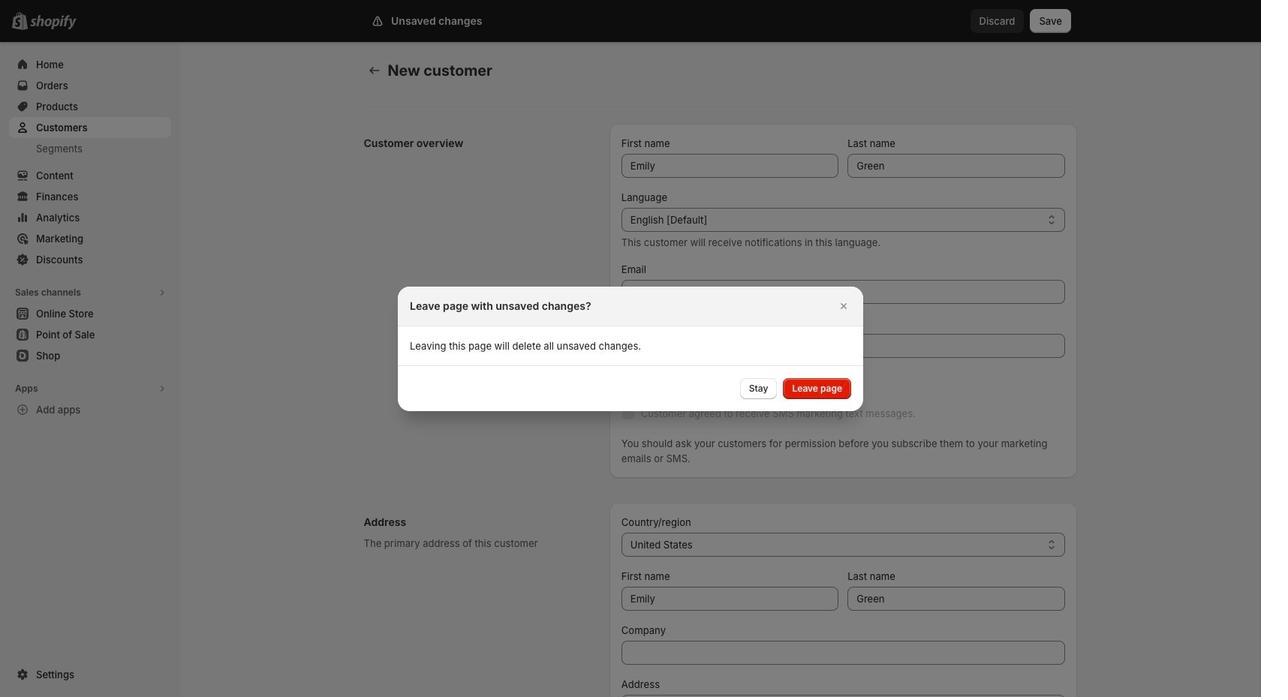 Task type: locate. For each thing, give the bounding box(es) containing it.
dialog
[[0, 286, 1261, 411]]

shopify image
[[33, 15, 80, 30]]



Task type: vqa. For each thing, say whether or not it's contained in the screenshot.
text field
no



